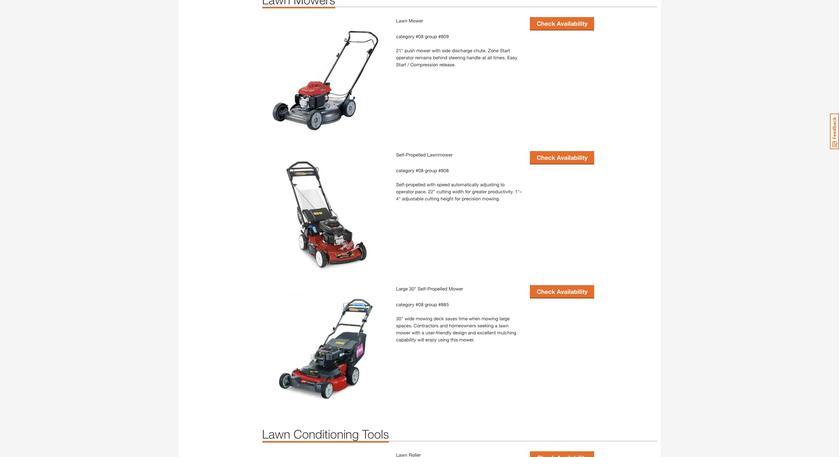Task type: vqa. For each thing, say whether or not it's contained in the screenshot.
top long
no



Task type: describe. For each thing, give the bounding box(es) containing it.
category for category #08 group #809
[[397, 34, 415, 39]]

2 mowing from the left
[[482, 316, 499, 322]]

self-propelled lawnmower
[[397, 152, 453, 158]]

self- for propelled
[[397, 152, 406, 158]]

1 check from the top
[[537, 20, 556, 27]]

#08 for mowing
[[416, 302, 424, 308]]

lawn mower
[[397, 18, 424, 24]]

contractors
[[414, 323, 439, 329]]

operator inside 21" push mower with side discharge chute. zone start operator remains behind steering handle at all times. easy start / compression release.
[[397, 55, 414, 60]]

self- for propelled
[[397, 182, 406, 188]]

1 vertical spatial and
[[468, 330, 476, 336]]

time
[[459, 316, 468, 322]]

category for category #08 group #885
[[397, 302, 415, 308]]

self-propelled lawnmower image
[[262, 151, 390, 279]]

saves
[[446, 316, 458, 322]]

at
[[483, 55, 487, 60]]

easy
[[508, 55, 518, 60]]

pace.
[[416, 189, 427, 195]]

4"
[[397, 196, 401, 202]]

#08 for with
[[416, 168, 424, 173]]

1"–
[[516, 189, 522, 195]]

1 vertical spatial cutting
[[425, 196, 440, 202]]

with inside 21" push mower with side discharge chute. zone start operator remains behind steering handle at all times. easy start / compression release.
[[432, 48, 441, 53]]

check availability for 1st check availability link from the bottom of the page
[[537, 288, 588, 295]]

spaces.
[[397, 323, 413, 329]]

large
[[500, 316, 510, 322]]

3 check availability link from the top
[[531, 285, 595, 298]]

category for category #08 group #808
[[397, 168, 415, 173]]

check availability for second check availability link from the bottom
[[537, 154, 588, 161]]

1 mowing from the left
[[416, 316, 433, 322]]

user-
[[426, 330, 437, 336]]

mowing.
[[483, 196, 501, 202]]

2 check availability link from the top
[[531, 151, 595, 164]]

large
[[397, 286, 408, 292]]

seeking
[[478, 323, 494, 329]]

lawn conditioning tools
[[262, 427, 389, 442]]

mower inside 30" wide mowing deck saves time when mowing large spaces.  contractors and homeowners seeking a lawn mower with a user-friendly design and excellent mulching capability will enjoy using this mower.
[[397, 330, 411, 336]]

#08 for mower
[[416, 34, 424, 39]]

mower.
[[460, 337, 475, 343]]

handle
[[467, 55, 481, 60]]

category #08 group #809
[[397, 34, 449, 39]]

zone
[[488, 48, 499, 53]]

availability for first check availability link from the top
[[557, 20, 588, 27]]

group for #808
[[425, 168, 438, 173]]

check availability for first check availability link from the top
[[537, 20, 588, 27]]

30" inside 30" wide mowing deck saves time when mowing large spaces.  contractors and homeowners seeking a lawn mower with a user-friendly design and excellent mulching capability will enjoy using this mower.
[[397, 316, 404, 322]]

deck
[[434, 316, 444, 322]]

1 check availability link from the top
[[531, 17, 595, 30]]

this
[[451, 337, 458, 343]]

1 vertical spatial for
[[455, 196, 461, 202]]

with inside 30" wide mowing deck saves time when mowing large spaces.  contractors and homeowners seeking a lawn mower with a user-friendly design and excellent mulching capability will enjoy using this mower.
[[412, 330, 421, 336]]

lawn for lawn conditioning tools
[[262, 427, 291, 442]]

side
[[442, 48, 451, 53]]

when
[[469, 316, 481, 322]]

width
[[453, 189, 464, 195]]

lawn for lawn mower
[[397, 18, 408, 24]]

mower inside 21" push mower with side discharge chute. zone start operator remains behind steering handle at all times. easy start / compression release.
[[417, 48, 431, 53]]

availability for 1st check availability link from the bottom of the page
[[557, 288, 588, 295]]

friendly
[[437, 330, 452, 336]]

category #08 group #808
[[397, 168, 449, 173]]

1 horizontal spatial a
[[495, 323, 498, 329]]

0 vertical spatial mower
[[409, 18, 424, 24]]

conditioning
[[294, 427, 359, 442]]

/
[[408, 62, 409, 68]]

large 30" self-propelled mower image
[[262, 285, 390, 413]]

1 horizontal spatial 30"
[[410, 286, 417, 292]]

group for #809
[[425, 34, 438, 39]]



Task type: locate. For each thing, give the bounding box(es) containing it.
0 horizontal spatial and
[[440, 323, 448, 329]]

self- up category #08 group #808
[[397, 152, 406, 158]]

check
[[537, 20, 556, 27], [537, 154, 556, 161], [537, 288, 556, 295]]

large 30" self-propelled mower link
[[397, 286, 464, 292]]

large 30" self-propelled mower
[[397, 286, 464, 292]]

3 check availability from the top
[[537, 288, 588, 295]]

remains
[[416, 55, 432, 60]]

1 horizontal spatial start
[[500, 48, 511, 53]]

start
[[500, 48, 511, 53], [397, 62, 407, 68]]

group
[[425, 34, 438, 39], [425, 168, 438, 173], [425, 302, 438, 308]]

0 horizontal spatial 30"
[[397, 316, 404, 322]]

with up will
[[412, 330, 421, 336]]

mower up category #08 group #809
[[409, 18, 424, 24]]

group left the #808
[[425, 168, 438, 173]]

2 vertical spatial availability
[[557, 288, 588, 295]]

3 #08 from the top
[[416, 302, 424, 308]]

2 category from the top
[[397, 168, 415, 173]]

mower down spaces.
[[397, 330, 411, 336]]

speed
[[437, 182, 450, 188]]

0 vertical spatial and
[[440, 323, 448, 329]]

0 horizontal spatial lawn
[[262, 427, 291, 442]]

1 vertical spatial check
[[537, 154, 556, 161]]

self-propelled lawnmower link
[[397, 152, 453, 158]]

a up will
[[422, 330, 425, 336]]

2 check from the top
[[537, 154, 556, 161]]

0 vertical spatial cutting
[[437, 189, 452, 195]]

1 vertical spatial mower
[[397, 330, 411, 336]]

2 vertical spatial group
[[425, 302, 438, 308]]

0 horizontal spatial mowing
[[416, 316, 433, 322]]

#809
[[439, 34, 449, 39]]

1 vertical spatial propelled
[[428, 286, 448, 292]]

lawn
[[499, 323, 509, 329]]

productivity.
[[489, 189, 514, 195]]

3 category from the top
[[397, 302, 415, 308]]

and up friendly
[[440, 323, 448, 329]]

group for #885
[[425, 302, 438, 308]]

#08 down large 30" self-propelled mower link
[[416, 302, 424, 308]]

1 vertical spatial with
[[427, 182, 436, 188]]

precision
[[462, 196, 481, 202]]

with
[[432, 48, 441, 53], [427, 182, 436, 188], [412, 330, 421, 336]]

3 check from the top
[[537, 288, 556, 295]]

height
[[441, 196, 454, 202]]

1 horizontal spatial mower
[[417, 48, 431, 53]]

category up propelled
[[397, 168, 415, 173]]

a left lawn
[[495, 323, 498, 329]]

0 horizontal spatial propelled
[[406, 152, 426, 158]]

1 horizontal spatial for
[[466, 189, 471, 195]]

will
[[418, 337, 425, 343]]

22"
[[429, 189, 436, 195]]

21" push mower with side discharge chute. zone start operator remains behind steering handle at all times. easy start / compression release.
[[397, 48, 518, 68]]

#08 down lawn mower link
[[416, 34, 424, 39]]

1 vertical spatial self-
[[397, 182, 406, 188]]

with up 22"
[[427, 182, 436, 188]]

and
[[440, 323, 448, 329], [468, 330, 476, 336]]

2 check availability from the top
[[537, 154, 588, 161]]

operator inside self-propelled with speed automatically adjusting to operator pace. 22" cutting width for greater productivity. 1"– 4" adjustable cutting height for precision mowing.
[[397, 189, 414, 195]]

2 vertical spatial #08
[[416, 302, 424, 308]]

1 vertical spatial start
[[397, 62, 407, 68]]

0 horizontal spatial mower
[[397, 330, 411, 336]]

propelled up the #885
[[428, 286, 448, 292]]

1 horizontal spatial mowing
[[482, 316, 499, 322]]

enjoy
[[426, 337, 437, 343]]

compression
[[411, 62, 439, 68]]

category up wide
[[397, 302, 415, 308]]

0 vertical spatial with
[[432, 48, 441, 53]]

design
[[453, 330, 467, 336]]

0 vertical spatial for
[[466, 189, 471, 195]]

mower up the #885
[[449, 286, 464, 292]]

1 horizontal spatial mower
[[449, 286, 464, 292]]

check availability link
[[531, 17, 595, 30], [531, 151, 595, 164], [531, 285, 595, 298]]

lawnmower
[[428, 152, 453, 158]]

for down width
[[455, 196, 461, 202]]

30"
[[410, 286, 417, 292], [397, 316, 404, 322]]

0 vertical spatial check availability
[[537, 20, 588, 27]]

2 vertical spatial category
[[397, 302, 415, 308]]

1 vertical spatial 30"
[[397, 316, 404, 322]]

for down the automatically
[[466, 189, 471, 195]]

group left #809
[[425, 34, 438, 39]]

0 vertical spatial a
[[495, 323, 498, 329]]

using
[[438, 337, 450, 343]]

adjusting
[[481, 182, 500, 188]]

excellent
[[478, 330, 496, 336]]

mower up remains
[[417, 48, 431, 53]]

3 availability from the top
[[557, 288, 588, 295]]

push
[[405, 48, 415, 53]]

operator up "4""
[[397, 189, 414, 195]]

2 vertical spatial check
[[537, 288, 556, 295]]

1 horizontal spatial and
[[468, 330, 476, 336]]

2 availability from the top
[[557, 154, 588, 161]]

1 vertical spatial lawn
[[262, 427, 291, 442]]

0 vertical spatial propelled
[[406, 152, 426, 158]]

mowing up the contractors
[[416, 316, 433, 322]]

group left the #885
[[425, 302, 438, 308]]

lawn mower link
[[397, 18, 424, 24]]

0 vertical spatial group
[[425, 34, 438, 39]]

homeowners
[[450, 323, 477, 329]]

behind
[[433, 55, 448, 60]]

30" wide mowing deck saves time when mowing large spaces.  contractors and homeowners seeking a lawn mower with a user-friendly design and excellent mulching capability will enjoy using this mower.
[[397, 316, 517, 343]]

0 vertical spatial lawn
[[397, 18, 408, 24]]

mowing up seeking in the right of the page
[[482, 316, 499, 322]]

feedback link image
[[831, 113, 840, 150]]

propelled
[[406, 182, 426, 188]]

0 vertical spatial self-
[[397, 152, 406, 158]]

cutting
[[437, 189, 452, 195], [425, 196, 440, 202]]

1 vertical spatial check availability link
[[531, 151, 595, 164]]

0 vertical spatial operator
[[397, 55, 414, 60]]

#08
[[416, 34, 424, 39], [416, 168, 424, 173], [416, 302, 424, 308]]

steering
[[449, 55, 466, 60]]

start up times. in the right top of the page
[[500, 48, 511, 53]]

0 horizontal spatial a
[[422, 330, 425, 336]]

1 #08 from the top
[[416, 34, 424, 39]]

self- inside self-propelled with speed automatically adjusting to operator pace. 22" cutting width for greater productivity. 1"– 4" adjustable cutting height for precision mowing.
[[397, 182, 406, 188]]

2 group from the top
[[425, 168, 438, 173]]

2 vertical spatial with
[[412, 330, 421, 336]]

chute.
[[474, 48, 487, 53]]

self- up category #08 group #885
[[418, 286, 428, 292]]

1 vertical spatial operator
[[397, 189, 414, 195]]

with inside self-propelled with speed automatically adjusting to operator pace. 22" cutting width for greater productivity. 1"– 4" adjustable cutting height for precision mowing.
[[427, 182, 436, 188]]

release.
[[440, 62, 456, 68]]

2 operator from the top
[[397, 189, 414, 195]]

propelled
[[406, 152, 426, 158], [428, 286, 448, 292]]

1 vertical spatial mower
[[449, 286, 464, 292]]

1 operator from the top
[[397, 55, 414, 60]]

all
[[488, 55, 493, 60]]

1 vertical spatial check availability
[[537, 154, 588, 161]]

operator up the /
[[397, 55, 414, 60]]

tools
[[363, 427, 389, 442]]

1 vertical spatial availability
[[557, 154, 588, 161]]

operator
[[397, 55, 414, 60], [397, 189, 414, 195]]

and up mower.
[[468, 330, 476, 336]]

0 vertical spatial start
[[500, 48, 511, 53]]

to
[[501, 182, 505, 188]]

lawn mower image
[[262, 17, 390, 145]]

mulching
[[498, 330, 517, 336]]

1 category from the top
[[397, 34, 415, 39]]

1 check availability from the top
[[537, 20, 588, 27]]

category #08 group #885
[[397, 302, 449, 308]]

a
[[495, 323, 498, 329], [422, 330, 425, 336]]

0 vertical spatial check availability link
[[531, 17, 595, 30]]

availability for second check availability link from the bottom
[[557, 154, 588, 161]]

1 vertical spatial a
[[422, 330, 425, 336]]

discharge
[[452, 48, 473, 53]]

start left the /
[[397, 62, 407, 68]]

1 horizontal spatial lawn
[[397, 18, 408, 24]]

mowing
[[416, 316, 433, 322], [482, 316, 499, 322]]

3 group from the top
[[425, 302, 438, 308]]

check availability
[[537, 20, 588, 27], [537, 154, 588, 161], [537, 288, 588, 295]]

1 horizontal spatial propelled
[[428, 286, 448, 292]]

#808
[[439, 168, 449, 173]]

1 vertical spatial category
[[397, 168, 415, 173]]

1 vertical spatial #08
[[416, 168, 424, 173]]

self-propelled with speed automatically adjusting to operator pace. 22" cutting width for greater productivity. 1"– 4" adjustable cutting height for precision mowing.
[[397, 182, 522, 202]]

0 vertical spatial #08
[[416, 34, 424, 39]]

0 vertical spatial check
[[537, 20, 556, 27]]

0 vertical spatial availability
[[557, 20, 588, 27]]

adjustable
[[402, 196, 424, 202]]

cutting down 22"
[[425, 196, 440, 202]]

automatically
[[452, 182, 479, 188]]

times.
[[494, 55, 507, 60]]

2 vertical spatial self-
[[418, 286, 428, 292]]

propelled up category #08 group #808
[[406, 152, 426, 158]]

2 vertical spatial check availability
[[537, 288, 588, 295]]

availability
[[557, 20, 588, 27], [557, 154, 588, 161], [557, 288, 588, 295]]

1 group from the top
[[425, 34, 438, 39]]

mower
[[409, 18, 424, 24], [449, 286, 464, 292]]

2 vertical spatial check availability link
[[531, 285, 595, 298]]

30" right the large
[[410, 286, 417, 292]]

wide
[[405, 316, 415, 322]]

21"
[[397, 48, 404, 53]]

category up 'push'
[[397, 34, 415, 39]]

30" up spaces.
[[397, 316, 404, 322]]

greater
[[473, 189, 487, 195]]

0 vertical spatial category
[[397, 34, 415, 39]]

mower
[[417, 48, 431, 53], [397, 330, 411, 336]]

0 vertical spatial 30"
[[410, 286, 417, 292]]

0 vertical spatial mower
[[417, 48, 431, 53]]

2 #08 from the top
[[416, 168, 424, 173]]

1 availability from the top
[[557, 20, 588, 27]]

lawn
[[397, 18, 408, 24], [262, 427, 291, 442]]

capability
[[397, 337, 417, 343]]

self-
[[397, 152, 406, 158], [397, 182, 406, 188], [418, 286, 428, 292]]

0 horizontal spatial mower
[[409, 18, 424, 24]]

cutting down speed in the top right of the page
[[437, 189, 452, 195]]

0 horizontal spatial for
[[455, 196, 461, 202]]

0 horizontal spatial start
[[397, 62, 407, 68]]

category
[[397, 34, 415, 39], [397, 168, 415, 173], [397, 302, 415, 308]]

#08 up propelled
[[416, 168, 424, 173]]

#885
[[439, 302, 449, 308]]

1 vertical spatial group
[[425, 168, 438, 173]]

for
[[466, 189, 471, 195], [455, 196, 461, 202]]

with up behind
[[432, 48, 441, 53]]

self- up "4""
[[397, 182, 406, 188]]



